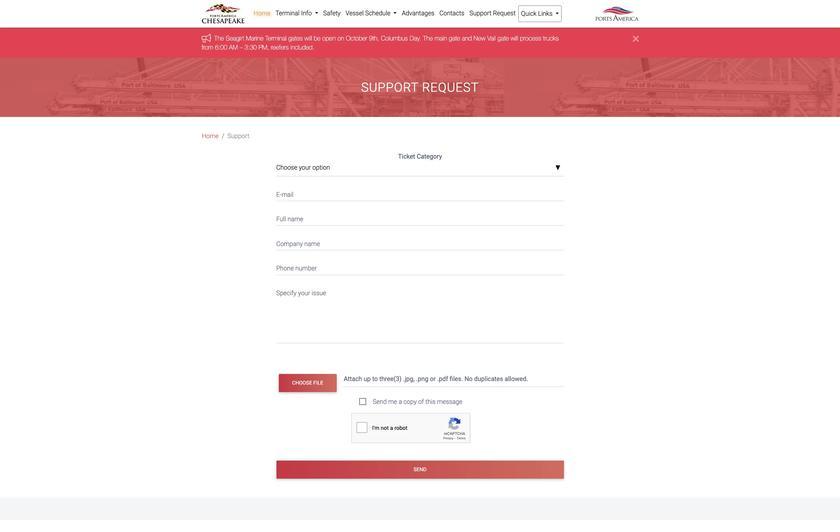 Task type: vqa. For each thing, say whether or not it's contained in the screenshot.
2400 Broening Hwy Suite 105, Baltimore, MD 21224 link
no



Task type: describe. For each thing, give the bounding box(es) containing it.
option
[[312, 164, 330, 171]]

send button
[[276, 461, 564, 479]]

9th,
[[369, 35, 379, 42]]

support request inside "link"
[[469, 9, 516, 17]]

terminal info
[[275, 9, 313, 17]]

ticket
[[398, 153, 415, 160]]

open
[[322, 35, 336, 42]]

your for choose
[[299, 164, 311, 171]]

quick links link
[[518, 6, 562, 22]]

day.
[[409, 35, 421, 42]]

the seagirt marine terminal gates will be open on october 9th, columbus day. the main gate and new vail gate will process trucks from 6:00 am – 3:30 pm, reefers included. alert
[[0, 28, 840, 58]]

your for specify
[[298, 289, 310, 297]]

advantages
[[402, 9, 434, 17]]

am
[[229, 44, 238, 51]]

support inside "link"
[[469, 9, 491, 17]]

bullhorn image
[[201, 34, 214, 42]]

phone number
[[276, 265, 317, 272]]

send me a copy of this message
[[373, 398, 462, 405]]

quick
[[521, 10, 537, 17]]

Phone number text field
[[276, 260, 564, 275]]

choose for choose file
[[292, 380, 312, 386]]

quick links
[[521, 10, 554, 17]]

1 vertical spatial support
[[361, 80, 419, 95]]

message
[[437, 398, 462, 405]]

process
[[520, 35, 541, 42]]

close image
[[633, 34, 639, 43]]

be
[[314, 35, 320, 42]]

number
[[295, 265, 317, 272]]

3:30
[[244, 44, 257, 51]]

home for bottommost home link
[[202, 132, 219, 140]]

new
[[473, 35, 485, 42]]

e-mail
[[276, 191, 293, 198]]

choose for choose your option
[[276, 164, 297, 171]]

specify
[[276, 289, 297, 297]]

from
[[201, 44, 213, 51]]

ticket category
[[398, 153, 442, 160]]

choose file
[[292, 380, 323, 386]]

0 vertical spatial terminal
[[275, 9, 300, 17]]

1 vertical spatial home link
[[202, 132, 219, 141]]

the seagirt marine terminal gates will be open on october 9th, columbus day. the main gate and new vail gate will process trucks from 6:00 am – 3:30 pm, reefers included. link
[[201, 35, 559, 51]]

support request link
[[467, 6, 518, 21]]

Attach up to three(3) .jpg, .png or .pdf files. No duplicates allowed. text field
[[343, 372, 565, 387]]

october
[[346, 35, 367, 42]]

1 will from the left
[[304, 35, 312, 42]]



Task type: locate. For each thing, give the bounding box(es) containing it.
1 horizontal spatial home link
[[251, 6, 273, 21]]

file
[[313, 380, 323, 386]]

main
[[434, 35, 447, 42]]

gate
[[449, 35, 460, 42], [497, 35, 509, 42]]

gates
[[288, 35, 302, 42]]

company name
[[276, 240, 320, 248]]

terminal up reefers at the top
[[265, 35, 286, 42]]

name right 'company'
[[304, 240, 320, 248]]

trucks
[[543, 35, 559, 42]]

phone
[[276, 265, 294, 272]]

name for full name
[[288, 215, 303, 223]]

Specify your issue text field
[[276, 285, 564, 343]]

2 will from the left
[[510, 35, 518, 42]]

2 the from the left
[[423, 35, 433, 42]]

home link
[[251, 6, 273, 21], [202, 132, 219, 141]]

1 horizontal spatial support
[[361, 80, 419, 95]]

terminal inside the seagirt marine terminal gates will be open on october 9th, columbus day. the main gate and new vail gate will process trucks from 6:00 am – 3:30 pm, reefers included.
[[265, 35, 286, 42]]

this
[[425, 398, 436, 405]]

1 horizontal spatial the
[[423, 35, 433, 42]]

send
[[373, 398, 387, 405]]

Company name text field
[[276, 235, 564, 250]]

0 vertical spatial your
[[299, 164, 311, 171]]

the up 6:00 on the top
[[214, 35, 224, 42]]

1 vertical spatial home
[[202, 132, 219, 140]]

2 gate from the left
[[497, 35, 509, 42]]

0 vertical spatial support
[[469, 9, 491, 17]]

2 horizontal spatial support
[[469, 9, 491, 17]]

reefers
[[271, 44, 288, 51]]

will
[[304, 35, 312, 42], [510, 35, 518, 42]]

copy
[[404, 398, 417, 405]]

of
[[418, 398, 424, 405]]

6:00
[[215, 44, 227, 51]]

support request
[[469, 9, 516, 17], [361, 80, 479, 95]]

0 horizontal spatial home
[[202, 132, 219, 140]]

gate right vail
[[497, 35, 509, 42]]

0 horizontal spatial request
[[422, 80, 479, 95]]

1 horizontal spatial gate
[[497, 35, 509, 42]]

0 vertical spatial home link
[[251, 6, 273, 21]]

links
[[538, 10, 553, 17]]

0 horizontal spatial the
[[214, 35, 224, 42]]

vessel
[[346, 9, 364, 17]]

1 horizontal spatial request
[[493, 9, 516, 17]]

1 vertical spatial choose
[[292, 380, 312, 386]]

included.
[[290, 44, 314, 51]]

0 horizontal spatial name
[[288, 215, 303, 223]]

and
[[462, 35, 472, 42]]

your left issue
[[298, 289, 310, 297]]

choose left file
[[292, 380, 312, 386]]

1 vertical spatial name
[[304, 240, 320, 248]]

0 vertical spatial home
[[254, 9, 270, 17]]

support
[[469, 9, 491, 17], [361, 80, 419, 95], [227, 132, 249, 140]]

home
[[254, 9, 270, 17], [202, 132, 219, 140]]

category
[[417, 153, 442, 160]]

me
[[388, 398, 397, 405]]

the seagirt marine terminal gates will be open on october 9th, columbus day. the main gate and new vail gate will process trucks from 6:00 am – 3:30 pm, reefers included.
[[201, 35, 559, 51]]

contacts
[[439, 9, 464, 17]]

Full name text field
[[276, 211, 564, 226]]

choose
[[276, 164, 297, 171], [292, 380, 312, 386]]

the
[[214, 35, 224, 42], [423, 35, 433, 42]]

request
[[493, 9, 516, 17], [422, 80, 479, 95]]

e-
[[276, 191, 282, 198]]

E-mail email field
[[276, 186, 564, 201]]

your
[[299, 164, 311, 171], [298, 289, 310, 297]]

terminal
[[275, 9, 300, 17], [265, 35, 286, 42]]

send
[[414, 467, 426, 473]]

0 horizontal spatial gate
[[449, 35, 460, 42]]

home for the top home link
[[254, 9, 270, 17]]

2 vertical spatial support
[[227, 132, 249, 140]]

columbus
[[381, 35, 408, 42]]

specify your issue
[[276, 289, 326, 297]]

name right full
[[288, 215, 303, 223]]

name
[[288, 215, 303, 223], [304, 240, 320, 248]]

full name
[[276, 215, 303, 223]]

a
[[399, 398, 402, 405]]

on
[[337, 35, 344, 42]]

0 horizontal spatial will
[[304, 35, 312, 42]]

0 horizontal spatial support
[[227, 132, 249, 140]]

choose your option
[[276, 164, 330, 171]]

1 vertical spatial support request
[[361, 80, 479, 95]]

1 horizontal spatial home
[[254, 9, 270, 17]]

1 gate from the left
[[449, 35, 460, 42]]

1 horizontal spatial will
[[510, 35, 518, 42]]

gate left and
[[449, 35, 460, 42]]

marine
[[246, 35, 263, 42]]

▼
[[555, 165, 561, 171]]

mail
[[282, 191, 293, 198]]

will left process
[[510, 35, 518, 42]]

full
[[276, 215, 286, 223]]

1 vertical spatial request
[[422, 80, 479, 95]]

0 horizontal spatial home link
[[202, 132, 219, 141]]

vessel schedule
[[346, 9, 392, 17]]

issue
[[312, 289, 326, 297]]

the right day.
[[423, 35, 433, 42]]

contacts link
[[437, 6, 467, 21]]

safety
[[323, 9, 341, 17]]

info
[[301, 9, 312, 17]]

company
[[276, 240, 303, 248]]

will left be
[[304, 35, 312, 42]]

0 vertical spatial name
[[288, 215, 303, 223]]

terminal left the info
[[275, 9, 300, 17]]

your left the "option"
[[299, 164, 311, 171]]

–
[[239, 44, 243, 51]]

seagirt
[[226, 35, 244, 42]]

1 horizontal spatial name
[[304, 240, 320, 248]]

0 vertical spatial request
[[493, 9, 516, 17]]

vessel schedule link
[[343, 6, 399, 21]]

terminal info link
[[273, 6, 321, 21]]

request inside "link"
[[493, 9, 516, 17]]

pm,
[[258, 44, 269, 51]]

1 the from the left
[[214, 35, 224, 42]]

0 vertical spatial support request
[[469, 9, 516, 17]]

1 vertical spatial terminal
[[265, 35, 286, 42]]

schedule
[[365, 9, 390, 17]]

1 vertical spatial your
[[298, 289, 310, 297]]

choose up mail
[[276, 164, 297, 171]]

vail
[[487, 35, 496, 42]]

advantages link
[[399, 6, 437, 21]]

safety link
[[321, 6, 343, 21]]

name for company name
[[304, 240, 320, 248]]

0 vertical spatial choose
[[276, 164, 297, 171]]



